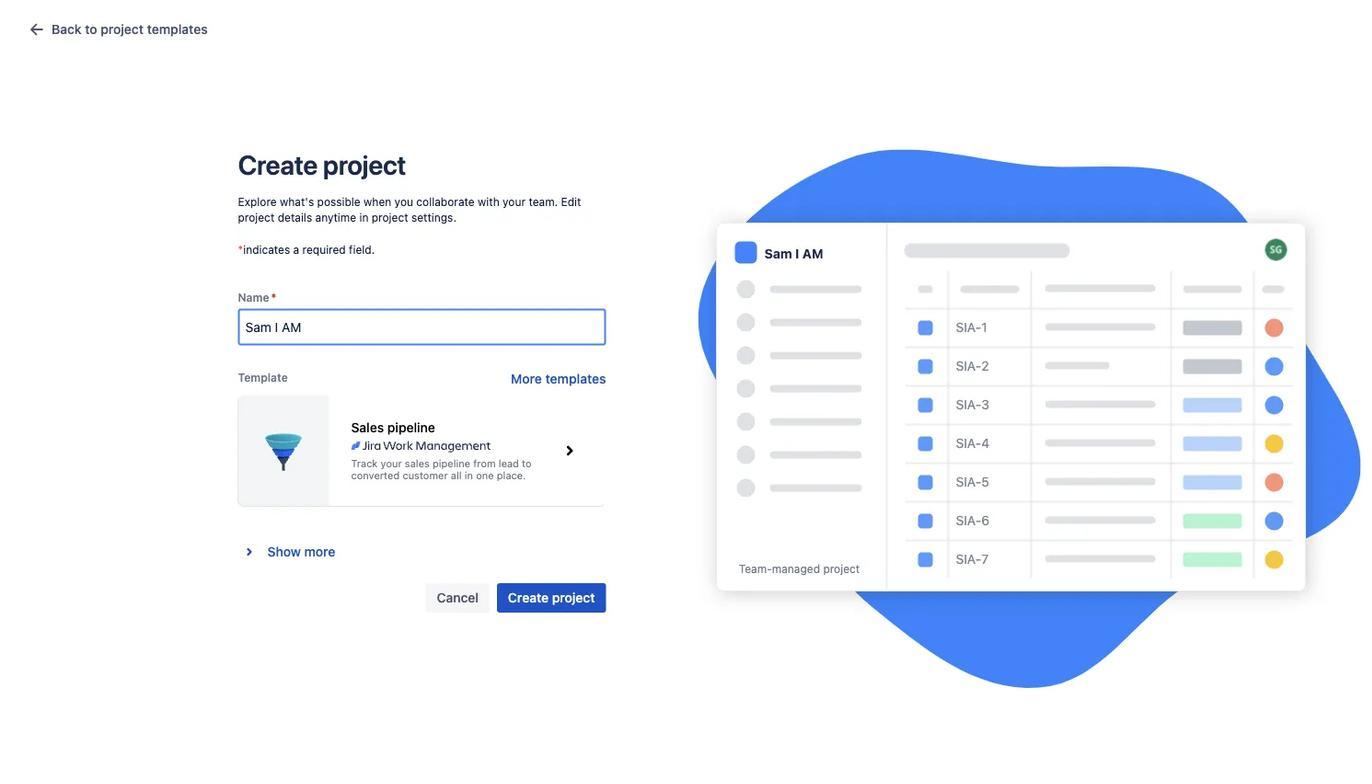 Task type: locate. For each thing, give the bounding box(es) containing it.
0 horizontal spatial managed
[[433, 496, 488, 512]]

project
[[101, 22, 144, 37], [323, 149, 406, 180], [238, 211, 275, 224], [372, 211, 408, 224], [824, 563, 860, 576], [552, 590, 595, 606]]

keyboard shortcuts
[[1076, 339, 1192, 354]]

1 vertical spatial in
[[465, 470, 473, 482]]

keyboard shortcuts link
[[1042, 329, 1349, 363]]

4
[[982, 436, 990, 451]]

1 horizontal spatial managed
[[772, 563, 820, 576]]

team- inside sia-7 team-managed project
[[739, 563, 772, 576]]

sales up track at the left
[[351, 420, 384, 436]]

key
[[281, 458, 303, 473]]

customer
[[403, 470, 448, 482]]

sia- down "sia-6"
[[956, 552, 982, 567]]

1 vertical spatial managed
[[772, 563, 820, 576]]

0 vertical spatial create project
[[238, 149, 406, 180]]

1 vertical spatial all
[[451, 470, 462, 482]]

show more
[[267, 544, 336, 560]]

1 vertical spatial jira
[[1100, 373, 1122, 388]]

your left team.
[[503, 195, 526, 208]]

jira right about
[[1202, 304, 1223, 320]]

create right cancel
[[508, 590, 549, 606]]

you
[[395, 195, 413, 208]]

with right learn
[[1112, 199, 1137, 214]]

sales pipeline up type
[[351, 420, 435, 436]]

0 vertical spatial all
[[574, 307, 587, 320]]

0 horizontal spatial sales pipeline
[[246, 296, 321, 308]]

3
[[982, 397, 990, 412]]

1 horizontal spatial team-
[[739, 563, 772, 576]]

0 vertical spatial to
[[85, 22, 97, 37]]

hide
[[864, 147, 892, 162]]

0 vertical spatial your
[[503, 195, 526, 208]]

possible
[[317, 195, 361, 208]]

jira work management
[[273, 409, 391, 422]]

in down when
[[360, 211, 369, 224]]

1 horizontal spatial create project
[[508, 590, 595, 606]]

2 vertical spatial pipeline
[[433, 458, 471, 470]]

team.
[[529, 195, 558, 208]]

4 sia- from the top
[[956, 436, 982, 451]]

1 vertical spatial to
[[522, 458, 532, 470]]

0 vertical spatial jira
[[1202, 304, 1223, 320]]

contact support link
[[1042, 260, 1349, 295]]

1 horizontal spatial your
[[503, 195, 526, 208]]

1 vertical spatial *
[[271, 291, 276, 304]]

collaborate
[[417, 195, 475, 208]]

jira right get
[[1100, 373, 1122, 388]]

cancel
[[437, 590, 479, 606]]

from
[[474, 458, 496, 470]]

shortcuts
[[1135, 339, 1192, 354]]

sia-
[[956, 320, 982, 335], [956, 358, 982, 373], [956, 397, 982, 412], [956, 436, 982, 451], [956, 474, 982, 489], [956, 513, 982, 528], [956, 552, 982, 567]]

3 sia- from the top
[[956, 397, 982, 412]]

name *
[[238, 291, 276, 304]]

sales
[[246, 296, 275, 308], [351, 420, 384, 436]]

to right back
[[85, 22, 97, 37]]

work
[[294, 409, 321, 422]]

i
[[796, 246, 800, 261]]

*
[[238, 243, 243, 256], [271, 291, 276, 304]]

sales down indicates
[[246, 296, 275, 308]]

hide gallery button
[[853, 140, 973, 169]]

1 vertical spatial create project
[[508, 590, 595, 606]]

give
[[1076, 304, 1102, 320]]

0 horizontal spatial *
[[238, 243, 243, 256]]

1 vertical spatial team-
[[739, 563, 772, 576]]

sia- up sia-5
[[956, 436, 982, 451]]

more templates button
[[511, 370, 606, 388]]

managed
[[433, 496, 488, 512], [772, 563, 820, 576]]

lead
[[499, 458, 519, 470]]

* up name
[[238, 243, 243, 256]]

get
[[1076, 373, 1097, 388]]

sia- for sia-3
[[956, 397, 982, 412]]

sales
[[405, 458, 430, 470]]

sia-5
[[956, 474, 990, 489]]

create up what's
[[238, 149, 318, 180]]

1 horizontal spatial create
[[508, 590, 549, 606]]

in inside explore what's possible when you collaborate with your team. edit project details anytime in project settings.
[[360, 211, 369, 224]]

1 horizontal spatial all
[[574, 307, 587, 320]]

create project
[[238, 149, 406, 180], [508, 590, 595, 606]]

sales pipeline down a
[[246, 296, 321, 308]]

0 horizontal spatial all
[[451, 470, 462, 482]]

business
[[491, 496, 544, 512]]

2 horizontal spatial jira
[[1202, 304, 1223, 320]]

1 vertical spatial create
[[508, 590, 549, 606]]

mobile
[[1125, 373, 1165, 388]]

to right lead
[[522, 458, 532, 470]]

templates inside 'button'
[[546, 371, 606, 387]]

0 horizontal spatial sales
[[246, 296, 275, 308]]

about
[[1164, 304, 1198, 320]]

sales pipeline
[[246, 296, 321, 308], [351, 420, 435, 436]]

1 horizontal spatial in
[[465, 470, 473, 482]]

0 vertical spatial sales pipeline
[[246, 296, 321, 308]]

banner
[[0, 0, 1364, 52]]

name
[[238, 291, 269, 304]]

lead tracking
[[402, 296, 476, 308]]

2 vertical spatial jira
[[273, 409, 291, 422]]

in left one
[[465, 470, 473, 482]]

with inside explore what's possible when you collaborate with your team. edit project details anytime in project settings.
[[478, 195, 500, 208]]

sia-1
[[956, 320, 988, 335]]

one
[[476, 470, 494, 482]]

7
[[982, 552, 989, 567]]

all right view
[[574, 307, 587, 320]]

sia- down sia-5
[[956, 513, 982, 528]]

in
[[360, 211, 369, 224], [465, 470, 473, 482]]

2 sia- from the top
[[956, 358, 982, 373]]

sia-3
[[956, 397, 990, 412]]

change template image
[[555, 436, 584, 466]]

get jira mobile
[[1076, 373, 1165, 388]]

more
[[304, 544, 336, 560]]

yours
[[353, 146, 392, 163]]

back to project templates
[[52, 22, 208, 37]]

0 vertical spatial create
[[238, 149, 318, 180]]

pipeline right name *
[[278, 296, 321, 308]]

all inside button
[[574, 307, 587, 320]]

pipeline left from in the bottom left of the page
[[433, 458, 471, 470]]

what's
[[280, 195, 314, 208]]

0 vertical spatial sales
[[246, 296, 275, 308]]

1 sia- from the top
[[956, 320, 982, 335]]

0 horizontal spatial your
[[381, 458, 402, 470]]

0 vertical spatial in
[[360, 211, 369, 224]]

5
[[982, 474, 990, 489]]

0 vertical spatial managed
[[433, 496, 488, 512]]

1 vertical spatial your
[[381, 458, 402, 470]]

pipeline inside sales pipeline button
[[278, 296, 321, 308]]

when
[[364, 195, 392, 208]]

0 horizontal spatial with
[[478, 195, 500, 208]]

your inside explore what's possible when you collaborate with your team. edit project details anytime in project settings.
[[503, 195, 526, 208]]

5 sia- from the top
[[956, 474, 982, 489]]

1 vertical spatial sales pipeline
[[351, 420, 435, 436]]

to inside the track your sales pipeline from lead to converted customer all in one place.
[[522, 458, 532, 470]]

your left sales at the bottom left of page
[[381, 458, 402, 470]]

more
[[511, 371, 542, 387]]

all left one
[[451, 470, 462, 482]]

sia- for sia-2
[[956, 358, 982, 373]]

pipeline inside the track your sales pipeline from lead to converted customer all in one place.
[[433, 458, 471, 470]]

0 horizontal spatial in
[[360, 211, 369, 224]]

0 horizontal spatial create
[[238, 149, 318, 180]]

0 vertical spatial *
[[238, 243, 243, 256]]

* right name
[[271, 291, 276, 304]]

with right the collaborate
[[478, 195, 500, 208]]

1 horizontal spatial to
[[522, 458, 532, 470]]

sia- for sia-4
[[956, 436, 982, 451]]

create
[[238, 149, 318, 180], [508, 590, 549, 606]]

jira work management image
[[231, 317, 335, 328], [231, 317, 335, 328], [386, 317, 491, 328], [386, 317, 491, 328], [351, 439, 491, 454], [351, 439, 491, 454]]

sia- down sia-1
[[956, 358, 982, 373]]

converted
[[351, 470, 400, 482]]

6 sia- from the top
[[956, 513, 982, 528]]

view all templates
[[545, 307, 644, 320]]

0 horizontal spatial create project
[[238, 149, 406, 180]]

7 sia- from the top
[[956, 552, 982, 567]]

track
[[351, 458, 378, 470]]

sia- down sia-2
[[956, 397, 982, 412]]

jira
[[1202, 304, 1223, 320], [1100, 373, 1122, 388], [273, 409, 291, 422]]

1 horizontal spatial *
[[271, 291, 276, 304]]

0 vertical spatial team-
[[395, 496, 433, 512]]

jira software image
[[48, 14, 172, 36], [48, 14, 172, 36]]

pipeline
[[278, 296, 321, 308], [388, 420, 435, 436], [433, 458, 471, 470]]

1 horizontal spatial with
[[1112, 199, 1137, 214]]

1 vertical spatial sales
[[351, 420, 384, 436]]

jira left work
[[273, 409, 291, 422]]

with
[[478, 195, 500, 208], [1112, 199, 1137, 214]]

managed inside sia-7 team-managed project
[[772, 563, 820, 576]]

your inside the track your sales pipeline from lead to converted customer all in one place.
[[381, 458, 402, 470]]

1 horizontal spatial jira
[[1100, 373, 1122, 388]]

0 horizontal spatial to
[[85, 22, 97, 37]]

settings.
[[412, 211, 457, 224]]

all
[[574, 307, 587, 320], [451, 470, 462, 482]]

team-
[[395, 496, 433, 512], [739, 563, 772, 576]]

sia- up "sia-6"
[[956, 474, 982, 489]]

0 vertical spatial pipeline
[[278, 296, 321, 308]]

atlassian
[[1141, 199, 1194, 214]]

1 horizontal spatial sales pipeline
[[351, 420, 435, 436]]

sia- up sia-2
[[956, 320, 982, 335]]

pipeline up sales at the bottom left of page
[[388, 420, 435, 436]]



Task type: vqa. For each thing, say whether or not it's contained in the screenshot.
Project settings on the right top of page
no



Task type: describe. For each thing, give the bounding box(es) containing it.
created
[[429, 201, 478, 213]]

back to project templates button
[[15, 15, 219, 44]]

indicates
[[243, 243, 290, 256]]

* indicates a required field.
[[238, 243, 375, 256]]

sia-2
[[956, 358, 990, 373]]

teams
[[280, 146, 323, 163]]

anytime
[[315, 211, 356, 224]]

back
[[52, 22, 82, 37]]

learn with atlassian university link
[[1042, 190, 1349, 225]]

sales pipeline button
[[209, 184, 357, 343]]

learn with atlassian university
[[1076, 199, 1260, 214]]

sia-4
[[956, 436, 990, 451]]

sia- inside sia-7 team-managed project
[[956, 552, 982, 567]]

sia-6
[[956, 513, 990, 528]]

create inside button
[[508, 590, 549, 606]]

create project button
[[497, 584, 606, 613]]

more templates
[[511, 371, 606, 387]]

last
[[400, 201, 427, 213]]

sia- for sia-5
[[956, 474, 982, 489]]

show more button
[[238, 536, 343, 569]]

primary element
[[11, 0, 1014, 51]]

2
[[982, 358, 990, 373]]

sales inside sales pipeline button
[[246, 296, 275, 308]]

browse complete documentation
[[1076, 164, 1271, 179]]

support
[[1126, 269, 1173, 284]]

get jira mobile link
[[1042, 363, 1349, 398]]

1 horizontal spatial sales
[[351, 420, 384, 436]]

place.
[[497, 470, 526, 482]]

with inside the learn with atlassian university link
[[1112, 199, 1137, 214]]

cancel button
[[426, 584, 490, 613]]

explore
[[238, 195, 277, 208]]

give feedback about jira link
[[1042, 295, 1349, 329]]

to inside button
[[85, 22, 97, 37]]

documentation
[[1182, 164, 1271, 179]]

tracking
[[431, 296, 476, 308]]

all inside the track your sales pipeline from lead to converted customer all in one place.
[[451, 470, 462, 482]]

complete
[[1123, 164, 1178, 179]]

feedback
[[1105, 304, 1161, 320]]

edit
[[561, 195, 581, 208]]

management
[[324, 409, 391, 422]]

template
[[238, 371, 288, 384]]

contact
[[1076, 269, 1123, 284]]

illustration showing preview of jira project interface after the project creation is done image
[[698, 150, 1361, 689]]

clear image
[[395, 409, 410, 424]]

0 horizontal spatial jira
[[273, 409, 291, 422]]

key button
[[273, 456, 325, 476]]

type
[[395, 458, 425, 473]]

learn
[[1076, 199, 1109, 214]]

view
[[545, 307, 571, 320]]

templates image
[[26, 18, 48, 41]]

Try a team name, project goal, milestone... field
[[240, 311, 605, 344]]

track your sales pipeline from lead to converted customer all in one place.
[[351, 458, 532, 482]]

Search field
[[1014, 11, 1198, 40]]

sales pipeline inside button
[[246, 296, 321, 308]]

6
[[982, 513, 990, 528]]

last created
[[400, 201, 478, 213]]

sam i am
[[765, 246, 824, 261]]

university
[[1198, 199, 1257, 214]]

sia- for sia-1
[[956, 320, 982, 335]]

geh
[[281, 496, 307, 512]]

show
[[267, 544, 301, 560]]

team-managed business
[[395, 496, 544, 512]]

details
[[278, 211, 312, 224]]

project inside sia-7 team-managed project
[[824, 563, 860, 576]]

give feedback about jira
[[1076, 304, 1223, 320]]

sia- for sia-6
[[956, 513, 982, 528]]

keyboard
[[1076, 339, 1132, 354]]

browse
[[1076, 164, 1119, 179]]

1 vertical spatial pipeline
[[388, 420, 435, 436]]

contact support
[[1076, 269, 1173, 284]]

recommended
[[77, 146, 181, 163]]

in inside the track your sales pipeline from lead to converted customer all in one place.
[[465, 470, 473, 482]]

recommended templates for teams like yours
[[77, 146, 392, 163]]

sia-7 team-managed project
[[739, 552, 989, 576]]

sam
[[765, 246, 793, 261]]

required
[[303, 243, 346, 256]]

view all templates button
[[520, 184, 669, 343]]

explore what's possible when you collaborate with your team. edit project details anytime in project settings.
[[238, 195, 581, 224]]

browse complete documentation link
[[1042, 155, 1349, 190]]

1
[[982, 320, 988, 335]]

0 horizontal spatial team-
[[395, 496, 433, 512]]

like
[[326, 146, 350, 163]]

create project inside button
[[508, 590, 595, 606]]



